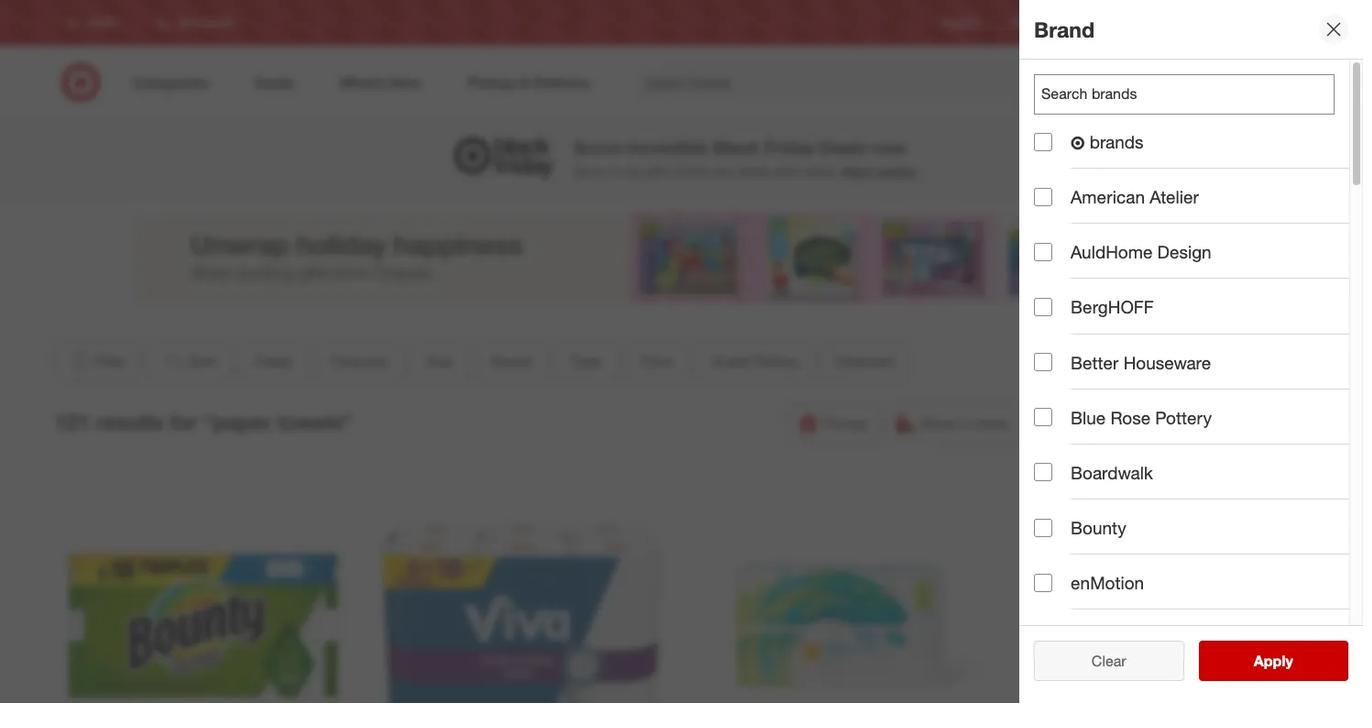 Task type: locate. For each thing, give the bounding box(es) containing it.
towels"
[[277, 409, 352, 434]]

shop in store
[[921, 415, 1008, 433]]

1 vertical spatial brand
[[492, 352, 531, 371]]

search
[[1079, 75, 1123, 93]]

0 horizontal spatial deals
[[255, 352, 292, 371]]

rose
[[1111, 407, 1151, 428]]

clear button
[[1034, 641, 1184, 681]]

registry link
[[941, 15, 982, 31]]

featured button
[[820, 341, 909, 382]]

search button
[[1079, 62, 1123, 106]]

find
[[686, 163, 707, 179]]

&
[[674, 163, 683, 179]]

redcard
[[1093, 16, 1136, 30]]

weekly ad
[[1011, 16, 1063, 30]]

atelier
[[1150, 186, 1199, 207]]

price
[[639, 352, 673, 371]]

blue
[[1071, 407, 1106, 428]]

for
[[170, 409, 197, 434]]

brand
[[1034, 16, 1095, 42], [492, 352, 531, 371]]

guest rating
[[711, 352, 797, 371]]

make-a-size paper towels - up & up™ image
[[700, 484, 983, 703], [700, 484, 983, 703]]

BergHOFF checkbox
[[1034, 298, 1052, 316]]

weekly ad link
[[1011, 15, 1063, 31]]

filter
[[94, 352, 126, 371]]

price button
[[624, 341, 688, 382]]

1 vertical spatial deals
[[255, 352, 292, 371]]

Boardwalk checkbox
[[1034, 463, 1052, 482]]

bounty
[[1071, 517, 1127, 538]]

viva multi-surface paper towels - 6 triple rolls image
[[380, 484, 664, 703], [380, 484, 664, 703]]

1 link
[[1265, 62, 1305, 103]]

blue rose pottery
[[1071, 407, 1212, 428]]

better
[[1071, 352, 1119, 373]]

now
[[872, 137, 906, 158]]

None text field
[[1034, 74, 1335, 115]]

type button
[[554, 341, 616, 382]]

1 horizontal spatial deals
[[820, 137, 867, 158]]

week.
[[804, 163, 838, 179]]

delivery
[[1133, 415, 1185, 433]]

ad
[[1050, 16, 1063, 30]]

redcard link
[[1093, 15, 1136, 31]]

features
[[331, 352, 387, 371]]

auldhome design
[[1071, 241, 1212, 262]]

registry
[[941, 16, 982, 30]]

guest
[[711, 352, 751, 371]]

0 vertical spatial brand
[[1034, 16, 1095, 42]]

each
[[773, 163, 801, 179]]

0 vertical spatial deals
[[820, 137, 867, 158]]

type
[[570, 352, 601, 371]]

none text field inside brand dialog
[[1034, 74, 1335, 115]]

saving
[[876, 163, 915, 179]]

deals up start
[[820, 137, 867, 158]]

gifts
[[646, 163, 671, 179]]

1 horizontal spatial brand
[[1034, 16, 1095, 42]]

in
[[960, 415, 971, 433]]

sort button
[[147, 341, 232, 382]]

0 horizontal spatial brand
[[492, 352, 531, 371]]

pickup button
[[789, 404, 879, 444]]

pottery
[[1155, 407, 1212, 428]]

None checkbox
[[1034, 133, 1052, 151]]

same day delivery
[[1061, 415, 1185, 433]]

enmotion
[[1071, 572, 1144, 593]]

shop
[[921, 415, 955, 433]]

advertisement region
[[132, 212, 1232, 303]]

¬ brands
[[1071, 131, 1144, 153]]

size button
[[410, 341, 469, 382]]

brand inside button
[[492, 352, 531, 371]]

make-a-size paper towels - smartly™ image
[[1019, 484, 1302, 703], [1019, 484, 1302, 703]]

Better Houseware checkbox
[[1034, 353, 1052, 371]]

deals
[[820, 137, 867, 158], [255, 352, 292, 371]]

same
[[1061, 415, 1099, 433]]

deals up "paper
[[255, 352, 292, 371]]

black
[[713, 137, 760, 158]]

top
[[623, 163, 642, 179]]

bounty select-a-size paper towels image
[[61, 484, 345, 703], [61, 484, 345, 703]]



Task type: vqa. For each thing, say whether or not it's contained in the screenshot.
Add to cart Button
no



Task type: describe. For each thing, give the bounding box(es) containing it.
clear
[[1092, 652, 1126, 670]]

AuldHome Design checkbox
[[1034, 243, 1052, 261]]

save
[[574, 163, 602, 179]]

apply
[[1254, 652, 1293, 670]]

"paper
[[203, 409, 272, 434]]

rating
[[755, 352, 797, 371]]

new
[[711, 163, 735, 179]]

score
[[574, 137, 622, 158]]

start
[[841, 163, 872, 179]]

deals inside button
[[255, 352, 292, 371]]

same day delivery button
[[1027, 404, 1197, 444]]

121 results for "paper towels"
[[55, 409, 352, 434]]

enMotion checkbox
[[1034, 574, 1052, 592]]

store
[[975, 415, 1008, 433]]

american atelier
[[1071, 186, 1199, 207]]

on
[[605, 163, 620, 179]]

121
[[55, 409, 90, 434]]

size
[[426, 352, 453, 371]]

design
[[1158, 241, 1212, 262]]

deals
[[738, 163, 769, 179]]

deals inside score incredible black friday deals now save on top gifts & find new deals each week. start saving
[[820, 137, 867, 158]]

houseware
[[1124, 352, 1211, 373]]

berghoff
[[1071, 297, 1154, 318]]

Blue Rose Pottery checkbox
[[1034, 408, 1052, 427]]

american
[[1071, 186, 1145, 207]]

sort
[[189, 352, 217, 371]]

apply button
[[1199, 641, 1349, 681]]

1
[[1292, 65, 1298, 76]]

filter button
[[55, 341, 140, 382]]

day
[[1103, 415, 1129, 433]]

brand button
[[476, 341, 547, 382]]

auldhome
[[1071, 241, 1153, 262]]

results
[[96, 409, 164, 434]]

better houseware
[[1071, 352, 1211, 373]]

brand inside dialog
[[1034, 16, 1095, 42]]

What can we help you find? suggestions appear below search field
[[635, 62, 1091, 103]]

shop in store button
[[887, 404, 1020, 444]]

friday
[[764, 137, 815, 158]]

guest rating button
[[696, 341, 813, 382]]

brands
[[1090, 131, 1144, 152]]

features button
[[315, 341, 403, 382]]

deals button
[[240, 341, 308, 382]]

Bounty checkbox
[[1034, 518, 1052, 537]]

boardwalk
[[1071, 462, 1153, 483]]

incredible
[[627, 137, 708, 158]]

¬
[[1071, 132, 1085, 153]]

score incredible black friday deals now save on top gifts & find new deals each week. start saving
[[574, 137, 915, 179]]

featured
[[836, 352, 894, 371]]

weekly
[[1011, 16, 1046, 30]]

pickup
[[823, 415, 868, 433]]

brand dialog
[[1019, 0, 1363, 703]]

American Atelier checkbox
[[1034, 188, 1052, 206]]



